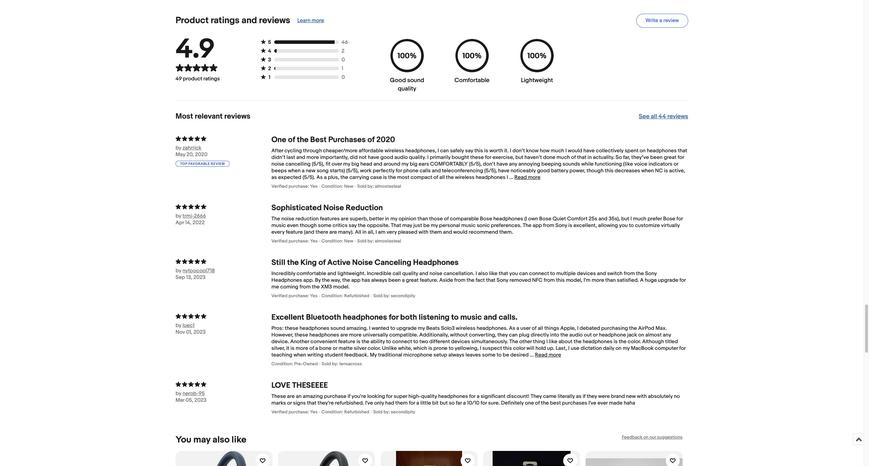 Task type: locate. For each thing, give the bounding box(es) containing it.
verified for one of the best purchases of 2020
[[271, 184, 288, 189]]

1 horizontal spatial bose
[[539, 215, 552, 222]]

am
[[378, 229, 386, 236]]

0 horizontal spatial headphones
[[271, 277, 302, 284]]

color
[[513, 345, 525, 352]]

2 secondipity from the top
[[391, 409, 415, 415]]

100 percents of reviewers think of this product as lightweight element
[[519, 39, 556, 93]]

1 verified from the top
[[271, 184, 288, 189]]

the right into
[[561, 332, 568, 338]]

2 vertical spatial quality
[[421, 393, 437, 400]]

noise inside sophisticated noise reduction the noise reduction features are superb, better in my opinion than those of comparable bose headphones (i own bose quiet comfort 25s and 35s), but i much prefer bose for music even though some critics say the opposite.  that may just be my personal music sonic preferences.  the app from sony is excellent, allowing you to customize virtually every feature (and there are many).  all in all, i am very pleased with them and would recommend them.
[[323, 203, 344, 213]]

read more button for one of the best purchases of 2020
[[515, 174, 541, 181]]

0 vertical spatial say
[[465, 147, 473, 154]]

with inside sophisticated noise reduction the noise reduction features are superb, better in my opinion than those of comparable bose headphones (i own bose quiet comfort 25s and 35s), but i much prefer bose for music even though some critics say the opposite.  that may just be my personal music sonic preferences.  the app from sony is excellent, allowing you to customize virtually every feature (and there are many).  all in all, i am very pleased with them and would recommend them.
[[419, 229, 429, 236]]

would inside after cycling through cheaper/more affordable wireless headphones, i can safely say this is worth it. i don't know how much i would have collectively spent on headphones that didn't last and more importantly, did not have good audio quality. i primarily bought these for exercise, but haven't done much of that in actuality. so far, they've been great for noise cancelling (5/5), fit over my big head and around my big ears comfortably (5/5), don't have any annoying beeping sounds while functioning (like voice indicators or beeps when a new song starts) (5/5), work perfectly for phone calls and teleconferencing (5/5), have noticeably good battery power, though this decreases when nc is active, as expected (5/5). as a plus, the carrying case is the most compact of all the wireless headphones i ...
[[568, 147, 582, 154]]

0 horizontal spatial may
[[193, 435, 211, 446]]

condition: new down plus,
[[322, 184, 353, 189]]

as inside love theseeee these are an amazing purchase if you're looking for super high-quality headphones for a significant discount! they came literally as if they were brand new with absolutely no marks or signs that they're refurbished. i've only had them for a little bit but so far a 10/10 for sure. definitely one of the best purchases i've ever made haha
[[576, 393, 582, 400]]

would inside sophisticated noise reduction the noise reduction features are superb, better in my opinion than those of comparable bose headphones (i own bose quiet comfort 25s and 35s), but i much prefer bose for music even though some critics say the opposite.  that may just be my personal music sonic preferences.  the app from sony is excellent, allowing you to customize virtually every feature (and there are many).  all in all, i am very pleased with them and would recommend them.
[[453, 229, 468, 236]]

4 yes from the top
[[310, 409, 318, 415]]

absolutely
[[648, 393, 673, 400]]

the inside sophisticated noise reduction the noise reduction features are superb, better in my opinion than those of comparable bose headphones (i own bose quiet comfort 25s and 35s), but i much prefer bose for music even though some critics say the opposite.  that may just be my personal music sonic preferences.  the app from sony is excellent, allowing you to customize virtually every feature (and there are many).  all in all, i am very pleased with them and would recommend them.
[[358, 222, 366, 229]]

1 vertical spatial good
[[537, 167, 550, 174]]

yes for noise
[[310, 238, 318, 244]]

are inside pros: these headphones sound amazing. i wanted to upgrade my beats solo3 wireless headphones. as a user of all things apple, i debated purchasing the airpod max. however, these headphones are more universally compatible. additionally, without converting, they can plug directly into the audio out or headphone jack on almost any device. another convenient feature is the ability to connect to two different devices simultaneously. the other thing i like about the headphones is the color. although titled silver, it is more of a bone or matte silver color. unlike white, which is prone to yellowing, i suspect this color will hold up. last, i use dictation daily on my macbook computer for teaching when writing student feedback. my traditional microphone setup always leaves some to be desired ...
[[340, 332, 348, 338]]

by: for love theseeee
[[384, 409, 390, 415]]

things
[[544, 325, 559, 332]]

1 horizontal spatial noise
[[352, 258, 373, 267]]

see all 44 reviews
[[639, 113, 688, 120]]

my
[[343, 161, 350, 167], [402, 161, 409, 167], [390, 215, 398, 222], [431, 222, 438, 229], [418, 325, 425, 332], [623, 345, 630, 352]]

pros: these headphones sound amazing. i wanted to upgrade my beats solo3 wireless headphones. as a user of all things apple, i debated purchasing the airpod max. however, these headphones are more universally compatible. additionally, without converting, they can plug directly into the audio out or headphone jack on almost any device. another convenient feature is the ability to connect to two different devices simultaneously. the other thing i like about the headphones is the color. although titled silver, it is more of a bone or matte silver color. unlike white, which is prone to yellowing, i suspect this color will hold up. last, i use dictation daily on my macbook computer for teaching when writing student feedback. my traditional microphone setup always leaves some to be desired ...
[[271, 325, 686, 358]]

you may also like
[[176, 435, 246, 446]]

say
[[465, 147, 473, 154], [349, 222, 357, 229]]

1 new from the top
[[344, 184, 353, 189]]

don't
[[513, 147, 525, 154], [483, 161, 496, 167]]

quality inside good sound quality
[[398, 85, 416, 92]]

2 by from the top
[[176, 213, 181, 219]]

2023 for still the king of active noise canceling headphones
[[193, 274, 206, 281]]

by inside "by nytoocool718 sep 13, 2023"
[[176, 267, 181, 274]]

have
[[584, 147, 595, 154], [368, 154, 379, 161], [497, 161, 508, 167], [498, 167, 510, 174]]

more up song
[[306, 154, 319, 161]]

1 horizontal spatial reviews
[[259, 15, 290, 26]]

comfortable
[[455, 77, 490, 84]]

been down canceling
[[388, 277, 401, 284]]

feature inside pros: these headphones sound amazing. i wanted to upgrade my beats solo3 wireless headphones. as a user of all things apple, i debated purchasing the airpod max. however, these headphones are more universally compatible. additionally, without converting, they can plug directly into the audio out or headphone jack on almost any device. another convenient feature is the ability to connect to two different devices simultaneously. the other thing i like about the headphones is the color. although titled silver, it is more of a bone or matte silver color. unlike white, which is prone to yellowing, i suspect this color will hold up. last, i use dictation daily on my macbook computer for teaching when writing student feedback. my traditional microphone setup always leaves some to be desired ...
[[338, 338, 355, 345]]

0 vertical spatial in
[[588, 154, 592, 161]]

upgrade right huge
[[658, 277, 678, 284]]

2 new from the top
[[344, 238, 353, 244]]

my down jack
[[623, 345, 630, 352]]

or right bone
[[333, 345, 338, 352]]

0 vertical spatial be
[[423, 222, 430, 229]]

sony right a on the bottom of the page
[[645, 270, 657, 277]]

1 vertical spatial all
[[439, 174, 445, 181]]

purchases
[[328, 135, 366, 145]]

1 vertical spatial with
[[637, 393, 647, 400]]

1 horizontal spatial audio
[[570, 332, 583, 338]]

1 vertical spatial noise
[[352, 258, 373, 267]]

i've left only
[[365, 400, 373, 407]]

0 vertical spatial some
[[318, 222, 331, 229]]

1 verified purchase: yes from the top
[[271, 184, 318, 189]]

2 horizontal spatial bose
[[663, 215, 675, 222]]

great up active,
[[664, 154, 677, 161]]

sony inside sophisticated noise reduction the noise reduction features are superb, better in my opinion than those of comparable bose headphones (i own bose quiet comfort 25s and 35s), but i much prefer bose for music even though some critics say the opposite.  that may just be my personal music sonic preferences.  the app from sony is excellent, allowing you to customize virtually every feature (and there are many).  all in all, i am very pleased with them and would recommend them.
[[556, 222, 567, 229]]

read right will
[[535, 352, 548, 358]]

2 yes from the top
[[310, 238, 318, 244]]

came
[[543, 393, 557, 400]]

from left a on the bottom of the page
[[624, 270, 635, 277]]

the left other
[[510, 338, 518, 345]]

bose
[[480, 215, 492, 222], [539, 215, 552, 222], [663, 215, 675, 222]]

1 vertical spatial connect
[[392, 338, 412, 345]]

a inside still the king of active noise canceling headphones incredibly comfortable and lightweight. incredible call quality and noise cancellation. i also like that you can connect to multiple devices and switch from the sony headphones app. by the way, the app has always been a great feature.   aside from the fact that sony removed nfc from this model, i'm more than satisfied. a huge upgrade for me coming from the xm3 model.
[[402, 277, 405, 284]]

i right cancellation.
[[476, 270, 477, 277]]

be
[[423, 222, 430, 229], [503, 352, 509, 358]]

as inside after cycling through cheaper/more affordable wireless headphones, i can safely say this is worth it. i don't know how much i would have collectively spent on headphones that didn't last and more importantly, did not have good audio quality. i primarily bought these for exercise, but haven't done much of that in actuality. so far, they've been great for noise cancelling (5/5), fit over my big head and around my big ears comfortably (5/5), don't have any annoying beeping sounds while functioning (like voice indicators or beeps when a new song starts) (5/5), work perfectly for phone calls and teleconferencing (5/5), have noticeably good battery power, though this decreases when nc is active, as expected (5/5). as a plus, the carrying case is the most compact of all the wireless headphones i ...
[[271, 174, 277, 181]]

0 horizontal spatial new
[[306, 167, 316, 174]]

2 sold by: almostasteal from the top
[[357, 238, 401, 244]]

than inside still the king of active noise canceling headphones incredibly comfortable and lightweight. incredible call quality and noise cancellation. i also like that you can connect to multiple devices and switch from the sony headphones app. by the way, the app has always been a great feature.   aside from the fact that sony removed nfc from this model, i'm more than satisfied. a huge upgrade for me coming from the xm3 model.
[[605, 277, 616, 284]]

read more
[[515, 174, 541, 181], [535, 352, 561, 358]]

noise inside sophisticated noise reduction the noise reduction features are superb, better in my opinion than those of comparable bose headphones (i own bose quiet comfort 25s and 35s), but i much prefer bose for music even though some critics say the opposite.  that may just be my personal music sonic preferences.  the app from sony is excellent, allowing you to customize virtually every feature (and there are many).  all in all, i am very pleased with them and would recommend them.
[[281, 215, 294, 222]]

connect inside pros: these headphones sound amazing. i wanted to upgrade my beats solo3 wireless headphones. as a user of all things apple, i debated purchasing the airpod max. however, these headphones are more universally compatible. additionally, without converting, they can plug directly into the audio out or headphone jack on almost any device. another convenient feature is the ability to connect to two different devices simultaneously. the other thing i like about the headphones is the color. although titled silver, it is more of a bone or matte silver color. unlike white, which is prone to yellowing, i suspect this color will hold up. last, i use dictation daily on my macbook computer for teaching when writing student feedback. my traditional microphone setup always leaves some to be desired ...
[[392, 338, 412, 345]]

1 horizontal spatial with
[[637, 393, 647, 400]]

is left worth
[[484, 147, 488, 154]]

say right safely
[[465, 147, 473, 154]]

be right just
[[423, 222, 430, 229]]

sold by: almostasteal for one of the best purchases of 2020
[[357, 184, 401, 189]]

many).
[[338, 229, 354, 236]]

though right even
[[300, 222, 317, 229]]

writing
[[307, 352, 324, 358]]

1 vertical spatial new
[[344, 238, 353, 244]]

by: down had
[[384, 409, 390, 415]]

0 for 3
[[342, 57, 345, 63]]

2020 inside by zahrrick may 20, 2020
[[195, 151, 208, 158]]

0 horizontal spatial be
[[423, 222, 430, 229]]

2 vertical spatial noise
[[430, 270, 443, 277]]

may left just
[[402, 222, 412, 229]]

condition: refurbished for noise
[[322, 293, 369, 299]]

yes for the
[[310, 293, 318, 299]]

a left user
[[517, 325, 519, 332]]

far
[[456, 400, 462, 407]]

for up active,
[[678, 154, 684, 161]]

2023 inside "by nytoocool718 sep 13, 2023"
[[193, 274, 206, 281]]

1 vertical spatial be
[[503, 352, 509, 358]]

1 vertical spatial almostasteal
[[375, 238, 401, 244]]

audio left quality.
[[395, 154, 408, 161]]

4 purchase: from the top
[[289, 409, 309, 415]]

feature left (and
[[286, 229, 303, 236]]

wireless
[[385, 147, 404, 154], [455, 174, 475, 181], [456, 325, 476, 332]]

0 horizontal spatial 2020
[[195, 151, 208, 158]]

percents of reviewers think of this product as image for love theseeee
[[176, 381, 271, 388]]

sold for one of the best purchases of 2020
[[357, 184, 367, 189]]

0 horizontal spatial than
[[418, 215, 428, 222]]

little
[[420, 400, 431, 407]]

1 horizontal spatial read
[[535, 352, 548, 358]]

of inside still the king of active noise canceling headphones incredibly comfortable and lightweight. incredible call quality and noise cancellation. i also like that you can connect to multiple devices and switch from the sony headphones app. by the way, the app has always been a great feature.   aside from the fact that sony removed nfc from this model, i'm more than satisfied. a huge upgrade for me coming from the xm3 model.
[[319, 258, 326, 267]]

4 percents of reviewers think of this product as image from the top
[[176, 313, 271, 319]]

devices inside pros: these headphones sound amazing. i wanted to upgrade my beats solo3 wireless headphones. as a user of all things apple, i debated purchasing the airpod max. however, these headphones are more universally compatible. additionally, without converting, they can plug directly into the audio out or headphone jack on almost any device. another convenient feature is the ability to connect to two different devices simultaneously. the other thing i like about the headphones is the color. although titled silver, it is more of a bone or matte silver color. unlike white, which is prone to yellowing, i suspect this color will hold up. last, i use dictation daily on my macbook computer for teaching when writing student feedback. my traditional microphone setup always leaves some to be desired ...
[[451, 338, 470, 345]]

by for love
[[176, 390, 181, 397]]

secondipity for if
[[391, 409, 415, 415]]

1 down 3
[[269, 74, 271, 81]]

percents of reviewers think of this product as image for sophisticated noise reduction
[[176, 203, 271, 210]]

you
[[176, 435, 191, 446]]

for right super
[[409, 400, 415, 407]]

1 vertical spatial secondipity
[[391, 409, 415, 415]]

2
[[342, 48, 345, 54], [268, 65, 271, 72]]

1 horizontal spatial new
[[626, 393, 636, 400]]

2 vertical spatial can
[[509, 332, 518, 338]]

0 horizontal spatial if
[[348, 393, 351, 400]]

upgrade inside still the king of active noise canceling headphones incredibly comfortable and lightweight. incredible call quality and noise cancellation. i also like that you can connect to multiple devices and switch from the sony headphones app. by the way, the app has always been a great feature.   aside from the fact that sony removed nfc from this model, i'm more than satisfied. a huge upgrade for me coming from the xm3 model.
[[658, 277, 678, 284]]

reviews for product ratings and reviews
[[259, 15, 290, 26]]

purchase: down 'coming'
[[289, 293, 309, 299]]

0 vertical spatial as
[[317, 174, 323, 181]]

2 vertical spatial but
[[440, 400, 448, 407]]

1 vertical spatial feature
[[338, 338, 355, 345]]

is right two on the left bottom of page
[[428, 345, 432, 352]]

0 horizontal spatial all
[[439, 174, 445, 181]]

connect up the traditional
[[392, 338, 412, 345]]

my up very on the left
[[390, 215, 398, 222]]

connect inside still the king of active noise canceling headphones incredibly comfortable and lightweight. incredible call quality and noise cancellation. i also like that you can connect to multiple devices and switch from the sony headphones app. by the way, the app has always been a great feature.   aside from the fact that sony removed nfc from this model, i'm more than satisfied. a huge upgrade for me coming from the xm3 model.
[[529, 270, 549, 277]]

1 purchase: from the top
[[289, 184, 309, 189]]

0 horizontal spatial but
[[440, 400, 448, 407]]

read more button
[[515, 174, 541, 181], [535, 352, 561, 358]]

2 verified purchase: yes from the top
[[271, 238, 318, 244]]

(5/5).
[[303, 174, 315, 181]]

2023 right 01,
[[193, 329, 206, 336]]

2 bose from the left
[[539, 215, 552, 222]]

1 condition: new from the top
[[322, 184, 353, 189]]

2 purchase: from the top
[[289, 238, 309, 244]]

so
[[616, 154, 622, 161]]

bose right own
[[539, 215, 552, 222]]

10/10
[[467, 400, 480, 407]]

from
[[543, 222, 554, 229], [624, 270, 635, 277], [454, 277, 466, 284], [544, 277, 555, 284], [300, 284, 311, 290]]

safely
[[450, 147, 464, 154]]

1 horizontal spatial 2
[[342, 48, 345, 54]]

0 vertical spatial ratings
[[211, 15, 240, 26]]

0 horizontal spatial audio
[[395, 154, 408, 161]]

reviews right 44
[[668, 113, 688, 120]]

those
[[429, 215, 443, 222]]

by:
[[368, 184, 374, 189], [368, 238, 374, 244], [384, 293, 390, 299], [332, 361, 338, 367], [384, 409, 390, 415]]

95
[[199, 390, 205, 397]]

have down it.
[[497, 161, 508, 167]]

1 vertical spatial also
[[213, 435, 230, 446]]

the
[[297, 135, 309, 145], [341, 174, 348, 181], [388, 174, 396, 181], [446, 174, 454, 181], [358, 222, 366, 229], [287, 258, 299, 267], [636, 270, 644, 277], [322, 277, 330, 284], [342, 277, 350, 284], [467, 277, 475, 284], [312, 284, 320, 290], [629, 325, 637, 332], [561, 332, 568, 338], [362, 338, 369, 345], [574, 338, 582, 345], [619, 338, 627, 345], [541, 400, 549, 407]]

verified down me
[[271, 293, 288, 299]]

2023 right 13,
[[193, 274, 206, 281]]

1 horizontal spatial big
[[410, 161, 418, 167]]

to down simultaneously.
[[497, 352, 502, 358]]

1 percents of reviewers think of this product as image from the top
[[176, 135, 271, 142]]

but inside after cycling through cheaper/more affordable wireless headphones, i can safely say this is worth it. i don't know how much i would have collectively spent on headphones that didn't last and more importantly, did not have good audio quality. i primarily bought these for exercise, but haven't done much of that in actuality. so far, they've been great for noise cancelling (5/5), fit over my big head and around my big ears comfortably (5/5), don't have any annoying beeping sounds while functioning (like voice indicators or beeps when a new song starts) (5/5), work perfectly for phone calls and teleconferencing (5/5), have noticeably good battery power, though this decreases when nc is active, as expected (5/5). as a plus, the carrying case is the most compact of all the wireless headphones i ...
[[516, 154, 523, 161]]

way,
[[331, 277, 341, 284]]

2 almostasteal from the top
[[375, 238, 401, 244]]

but inside love theseeee these are an amazing purchase if you're looking for super high-quality headphones for a significant discount! they came literally as if they were brand new with absolutely no marks or signs that they're refurbished. i've only had them for a little bit but so far a 10/10 for sure. definitely one of the best purchases i've ever made haha
[[440, 400, 448, 407]]

or right out
[[593, 332, 598, 338]]

almostasteal for one of the best purchases of 2020
[[375, 184, 401, 189]]

tensacross
[[339, 361, 362, 367]]

by nerob-95 mar 05, 2023
[[176, 390, 207, 404]]

4 verified from the top
[[271, 409, 288, 415]]

1 secondipity from the top
[[391, 293, 415, 299]]

0 vertical spatial don't
[[513, 147, 525, 154]]

3 percents of reviewers think of this product as image from the top
[[176, 258, 271, 265]]

by left zahrrick
[[176, 145, 181, 151]]

are up many).
[[341, 215, 349, 222]]

1 horizontal spatial always
[[449, 352, 464, 358]]

1 vertical spatial 2
[[268, 65, 271, 72]]

1 vertical spatial refurbished
[[344, 409, 369, 415]]

aside
[[439, 277, 453, 284]]

some inside sophisticated noise reduction the noise reduction features are superb, better in my opinion than those of comparable bose headphones (i own bose quiet comfort 25s and 35s), but i much prefer bose for music even though some critics say the opposite.  that may just be my personal music sonic preferences.  the app from sony is excellent, allowing you to customize virtually every feature (and there are many).  all in all, i am very pleased with them and would recommend them.
[[318, 222, 331, 229]]

compact
[[411, 174, 432, 181]]

0 vertical spatial but
[[516, 154, 523, 161]]

personal
[[439, 222, 460, 229]]

0 horizontal spatial app
[[351, 277, 361, 284]]

0 horizontal spatial say
[[349, 222, 357, 229]]

0 vertical spatial condition: refurbished
[[322, 293, 369, 299]]

1 horizontal spatial like
[[489, 270, 498, 277]]

4.9 out of 5 stars based on 49 product ratings image
[[176, 64, 220, 72]]

annoying
[[519, 161, 540, 167]]

...
[[509, 174, 513, 181], [530, 352, 534, 358]]

write
[[646, 17, 658, 24]]

devices up leaves
[[451, 338, 470, 345]]

features
[[320, 215, 340, 222]]

i
[[438, 147, 439, 154], [510, 147, 511, 154], [566, 147, 567, 154], [427, 154, 429, 161], [507, 174, 508, 181], [631, 215, 632, 222], [376, 229, 377, 236], [476, 270, 477, 277], [369, 325, 371, 332], [577, 325, 579, 332], [547, 338, 548, 345], [480, 345, 481, 352], [568, 345, 570, 352]]

condition: new for sophisticated noise reduction
[[322, 238, 353, 244]]

1 horizontal spatial some
[[482, 352, 496, 358]]

0 vertical spatial new
[[344, 184, 353, 189]]

2 if from the left
[[583, 393, 586, 400]]

battery
[[551, 167, 568, 174]]

1 horizontal spatial also
[[478, 270, 488, 277]]

1 vertical spatial always
[[449, 352, 464, 358]]

than left those
[[418, 215, 428, 222]]

sonic
[[477, 222, 490, 229]]

feedback on our suggestions
[[622, 435, 683, 440]]

0 vertical spatial them
[[430, 229, 442, 236]]

more inside still the king of active noise canceling headphones incredibly comfortable and lightweight. incredible call quality and noise cancellation. i also like that you can connect to multiple devices and switch from the sony headphones app. by the way, the app has always been a great feature.   aside from the fact that sony removed nfc from this model, i'm more than satisfied. a huge upgrade for me coming from the xm3 model.
[[592, 277, 604, 284]]

any
[[509, 161, 517, 167], [663, 332, 671, 338]]

for left sure.
[[481, 400, 487, 407]]

by left nerob-
[[176, 390, 181, 397]]

1 horizontal spatial any
[[663, 332, 671, 338]]

comparable
[[450, 215, 479, 222]]

say right critics
[[349, 222, 357, 229]]

3 yes from the top
[[310, 293, 318, 299]]

for left super
[[386, 393, 393, 400]]

noise
[[271, 161, 284, 167], [281, 215, 294, 222], [430, 270, 443, 277]]

pros:
[[271, 325, 284, 332]]

0 horizontal spatial ...
[[509, 174, 513, 181]]

that left removed
[[499, 270, 508, 277]]

condition: new for one of the best purchases of 2020
[[322, 184, 353, 189]]

5 by from the top
[[176, 390, 181, 397]]

verified purchase: yes down 'coming'
[[271, 293, 318, 299]]

0 vertical spatial may
[[402, 222, 412, 229]]

0 vertical spatial review
[[664, 17, 679, 24]]

1 horizontal spatial as
[[576, 393, 582, 400]]

1 vertical spatial any
[[663, 332, 671, 338]]

4 by from the top
[[176, 322, 181, 329]]

refurbished down refurbished.
[[344, 409, 369, 415]]

1 vertical spatial audio
[[570, 332, 583, 338]]

quality.
[[409, 154, 426, 161]]

a inside write a review link
[[660, 17, 662, 24]]

sony left removed
[[497, 277, 508, 284]]

by for sophisticated
[[176, 213, 181, 219]]

been inside still the king of active noise canceling headphones incredibly comfortable and lightweight. incredible call quality and noise cancellation. i also like that you can connect to multiple devices and switch from the sony headphones app. by the way, the app has always been a great feature.   aside from the fact that sony removed nfc from this model, i'm more than satisfied. a huge upgrade for me coming from the xm3 model.
[[388, 277, 401, 284]]

2 refurbished from the top
[[344, 409, 369, 415]]

fit
[[326, 161, 331, 167]]

good down done
[[537, 167, 550, 174]]

verified purchase: yes for love theseeee
[[271, 409, 318, 415]]

i've left ever
[[589, 400, 597, 407]]

about
[[559, 338, 573, 345]]

however,
[[271, 332, 293, 338]]

these
[[470, 154, 484, 161], [285, 325, 298, 332], [295, 332, 308, 338]]

sound right good
[[407, 77, 424, 84]]

2 sold by: secondipity from the top
[[373, 409, 415, 415]]

percents of reviewers think of this product as image
[[176, 135, 271, 142], [176, 203, 271, 210], [176, 258, 271, 265], [176, 313, 271, 319], [176, 381, 271, 388]]

convenient
[[310, 338, 337, 345]]

headphones
[[413, 258, 459, 267], [271, 277, 302, 284]]

1 condition: refurbished from the top
[[322, 293, 369, 299]]

1 vertical spatial but
[[621, 215, 629, 222]]

1 big from the left
[[352, 161, 359, 167]]

new inside after cycling through cheaper/more affordable wireless headphones, i can safely say this is worth it. i don't know how much i would have collectively spent on headphones that didn't last and more importantly, did not have good audio quality. i primarily bought these for exercise, but haven't done much of that in actuality. so far, they've been great for noise cancelling (5/5), fit over my big head and around my big ears comfortably (5/5), don't have any annoying beeping sounds while functioning (like voice indicators or beeps when a new song starts) (5/5), work perfectly for phone calls and teleconferencing (5/5), have noticeably good battery power, though this decreases when nc is active, as expected (5/5). as a plus, the carrying case is the most compact of all the wireless headphones i ...
[[306, 167, 316, 174]]

1 vertical spatial as
[[509, 325, 515, 332]]

quality inside still the king of active noise canceling headphones incredibly comfortable and lightweight. incredible call quality and noise cancellation. i also like that you can connect to multiple devices and switch from the sony headphones app. by the way, the app has always been a great feature.   aside from the fact that sony removed nfc from this model, i'm more than satisfied. a huge upgrade for me coming from the xm3 model.
[[402, 270, 418, 277]]

they inside love theseeee these are an amazing purchase if you're looking for super high-quality headphones for a significant discount! they came literally as if they were brand new with absolutely no marks or signs that they're refurbished. i've only had them for a little bit but so far a 10/10 for sure. definitely one of the best purchases i've ever made haha
[[587, 393, 597, 400]]

refurbished for purchase
[[344, 409, 369, 415]]

2023 for excellent bluetooth headphones for both listening to music and calls.
[[193, 329, 206, 336]]

matte
[[339, 345, 353, 352]]

you right allowing
[[619, 222, 628, 229]]

condition: for the
[[322, 293, 343, 299]]

percents of reviewers think of this product as image up nerob-95 link on the bottom left
[[176, 381, 271, 388]]

to inside sophisticated noise reduction the noise reduction features are superb, better in my opinion than those of comparable bose headphones (i own bose quiet comfort 25s and 35s), but i much prefer bose for music even though some critics say the opposite.  that may just be my personal music sonic preferences.  the app from sony is excellent, allowing you to customize virtually every feature (and there are many).  all in all, i am very pleased with them and would recommend them.
[[629, 222, 634, 229]]

haven't
[[525, 154, 542, 161]]

2022
[[193, 219, 205, 226]]

1 sold by: secondipity from the top
[[373, 293, 415, 299]]

this inside pros: these headphones sound amazing. i wanted to upgrade my beats solo3 wireless headphones. as a user of all things apple, i debated purchasing the airpod max. however, these headphones are more universally compatible. additionally, without converting, they can plug directly into the audio out or headphone jack on almost any device. another convenient feature is the ability to connect to two different devices simultaneously. the other thing i like about the headphones is the color. although titled silver, it is more of a bone or matte silver color. unlike white, which is prone to yellowing, i suspect this color will hold up. last, i use dictation daily on my macbook computer for teaching when writing student feedback. my traditional microphone setup always leaves some to be desired ...
[[503, 345, 512, 352]]

by inside by nerob-95 mar 05, 2023
[[176, 390, 181, 397]]

by for still
[[176, 267, 181, 274]]

3 verified purchase: yes from the top
[[271, 293, 318, 299]]

1 vertical spatial 0
[[342, 74, 345, 81]]

1 horizontal spatial 1
[[342, 65, 343, 72]]

1 horizontal spatial headphones
[[413, 258, 459, 267]]

1 horizontal spatial sound
[[407, 77, 424, 84]]

would
[[568, 147, 582, 154], [453, 229, 468, 236]]

condition: down the there
[[322, 238, 343, 244]]

app inside still the king of active noise canceling headphones incredibly comfortable and lightweight. incredible call quality and noise cancellation. i also like that you can connect to multiple devices and switch from the sony headphones app. by the way, the app has always been a great feature.   aside from the fact that sony removed nfc from this model, i'm more than satisfied. a huge upgrade for me coming from the xm3 model.
[[351, 277, 361, 284]]

by
[[176, 145, 181, 151], [176, 213, 181, 219], [176, 267, 181, 274], [176, 322, 181, 329], [176, 390, 181, 397]]

active
[[327, 258, 351, 267]]

sold for sophisticated noise reduction
[[357, 238, 367, 244]]

0 vertical spatial sold by: almostasteal
[[357, 184, 401, 189]]

more inside after cycling through cheaper/more affordable wireless headphones, i can safely say this is worth it. i don't know how much i would have collectively spent on headphones that didn't last and more importantly, did not have good audio quality. i primarily bought these for exercise, but haven't done much of that in actuality. so far, they've been great for noise cancelling (5/5), fit over my big head and around my big ears comfortably (5/5), don't have any annoying beeping sounds while functioning (like voice indicators or beeps when a new song starts) (5/5), work perfectly for phone calls and teleconferencing (5/5), have noticeably good battery power, though this decreases when nc is active, as expected (5/5). as a plus, the carrying case is the most compact of all the wireless headphones i ...
[[306, 154, 319, 161]]

2 big from the left
[[410, 161, 418, 167]]

2 condition: refurbished from the top
[[322, 409, 369, 415]]

these inside after cycling through cheaper/more affordable wireless headphones, i can safely say this is worth it. i don't know how much i would have collectively spent on headphones that didn't last and more importantly, did not have good audio quality. i primarily bought these for exercise, but haven't done much of that in actuality. so far, they've been great for noise cancelling (5/5), fit over my big head and around my big ears comfortably (5/5), don't have any annoying beeping sounds while functioning (like voice indicators or beeps when a new song starts) (5/5), work perfectly for phone calls and teleconferencing (5/5), have noticeably good battery power, though this decreases when nc is active, as expected (5/5). as a plus, the carrying case is the most compact of all the wireless headphones i ...
[[470, 154, 484, 161]]

or inside love theseeee these are an amazing purchase if you're looking for super high-quality headphones for a significant discount! they came literally as if they were brand new with absolutely no marks or signs that they're refurbished. i've only had them for a little bit but so far a 10/10 for sure. definitely one of the best purchases i've ever made haha
[[287, 400, 292, 407]]

... inside pros: these headphones sound amazing. i wanted to upgrade my beats solo3 wireless headphones. as a user of all things apple, i debated purchasing the airpod max. however, these headphones are more universally compatible. additionally, without converting, they can plug directly into the audio out or headphone jack on almost any device. another convenient feature is the ability to connect to two different devices simultaneously. the other thing i like about the headphones is the color. although titled silver, it is more of a bone or matte silver color. unlike white, which is prone to yellowing, i suspect this color will hold up. last, i use dictation daily on my macbook computer for teaching when writing student feedback. my traditional microphone setup always leaves some to be desired ...
[[530, 352, 534, 358]]

from inside sophisticated noise reduction the noise reduction features are superb, better in my opinion than those of comparable bose headphones (i own bose quiet comfort 25s and 35s), but i much prefer bose for music even though some critics say the opposite.  that may just be my personal music sonic preferences.  the app from sony is excellent, allowing you to customize virtually every feature (and there are many).  all in all, i am very pleased with them and would recommend them.
[[543, 222, 554, 229]]

as left expected
[[271, 174, 277, 181]]

of right those
[[444, 215, 449, 222]]

1 0 from the top
[[342, 57, 345, 63]]

the left best
[[541, 400, 549, 407]]

3 bose from the left
[[663, 215, 675, 222]]

2 horizontal spatial but
[[621, 215, 629, 222]]

additionally,
[[419, 332, 449, 338]]

2023 right 05,
[[194, 397, 207, 404]]

1 by from the top
[[176, 145, 181, 151]]

0 vertical spatial always
[[371, 277, 387, 284]]

sold by: almostasteal down case
[[357, 184, 401, 189]]

1 horizontal spatial may
[[402, 222, 412, 229]]

0 vertical spatial noise
[[323, 203, 344, 213]]

been inside after cycling through cheaper/more affordable wireless headphones, i can safely say this is worth it. i don't know how much i would have collectively spent on headphones that didn't last and more importantly, did not have good audio quality. i primarily bought these for exercise, but haven't done much of that in actuality. so far, they've been great for noise cancelling (5/5), fit over my big head and around my big ears comfortably (5/5), don't have any annoying beeping sounds while functioning (like voice indicators or beeps when a new song starts) (5/5), work perfectly for phone calls and teleconferencing (5/5), have noticeably good battery power, though this decreases when nc is active, as expected (5/5). as a plus, the carrying case is the most compact of all the wireless headphones i ...
[[650, 154, 663, 161]]

a
[[660, 17, 662, 24], [302, 167, 305, 174], [324, 174, 327, 181], [402, 277, 405, 284], [517, 325, 519, 332], [315, 345, 318, 352], [477, 393, 480, 400], [417, 400, 419, 407], [463, 400, 466, 407]]

white,
[[398, 345, 412, 352]]

is inside sophisticated noise reduction the noise reduction features are superb, better in my opinion than those of comparable bose headphones (i own bose quiet comfort 25s and 35s), but i much prefer bose for music even though some critics say the opposite.  that may just be my personal music sonic preferences.  the app from sony is excellent, allowing you to customize virtually every feature (and there are many).  all in all, i am very pleased with them and would recommend them.
[[569, 222, 572, 229]]

list
[[176, 446, 688, 466]]

sold by: almostasteal for sophisticated noise reduction
[[357, 238, 401, 244]]

universally
[[363, 332, 388, 338]]

3 verified from the top
[[271, 293, 288, 299]]

a left bone
[[315, 345, 318, 352]]

best
[[310, 135, 327, 145]]

much left prefer at the top right of page
[[633, 215, 647, 222]]

0 vertical spatial connect
[[529, 270, 549, 277]]

2 0 from the top
[[342, 74, 345, 81]]

1 i've from the left
[[365, 400, 373, 407]]

preferences.
[[491, 222, 522, 229]]

secondipity for headphones
[[391, 293, 415, 299]]

always right has
[[371, 277, 387, 284]]

sold down all
[[357, 238, 367, 244]]

0 vertical spatial than
[[418, 215, 428, 222]]

solo3
[[441, 325, 455, 332]]

0 vertical spatial as
[[271, 174, 277, 181]]

always right setup at the bottom of the page
[[449, 352, 464, 358]]

by: for sophisticated noise reduction
[[368, 238, 374, 244]]

by: for one of the best purchases of 2020
[[368, 184, 374, 189]]

4
[[268, 48, 271, 54]]

macbook
[[631, 345, 654, 352]]

0 vertical spatial can
[[440, 147, 449, 154]]

sold by: secondipity
[[373, 293, 415, 299], [373, 409, 415, 415]]

2 verified from the top
[[271, 238, 288, 244]]

i'm
[[584, 277, 591, 284]]

have up while
[[584, 147, 595, 154]]

0 vertical spatial almostasteal
[[375, 184, 401, 189]]

sold by: secondipity down had
[[373, 409, 415, 415]]

or right indicators
[[674, 161, 679, 167]]

3 by from the top
[[176, 267, 181, 274]]

a right expected
[[302, 167, 305, 174]]

100 percents of reviewers think of this product as comfortable element
[[454, 39, 491, 93]]

noise up the lightweight.
[[352, 258, 373, 267]]

bose right prefer at the top right of page
[[663, 215, 675, 222]]

verified for still the king of active noise canceling headphones
[[271, 293, 288, 299]]

pleased
[[398, 229, 418, 236]]

verified purchase: yes for one of the best purchases of 2020
[[271, 184, 318, 189]]

1 horizontal spatial in
[[385, 215, 389, 222]]

1 horizontal spatial can
[[509, 332, 518, 338]]

1 sold by: almostasteal from the top
[[357, 184, 401, 189]]

1 if from the left
[[348, 393, 351, 400]]

1 vertical spatial 2023
[[193, 329, 206, 336]]

excellent bluetooth headphones for both listening to music and calls.
[[271, 313, 518, 322]]

bone
[[319, 345, 332, 352]]

0 vertical spatial ...
[[509, 174, 513, 181]]

see all 44 reviews link
[[639, 113, 688, 120]]

1 vertical spatial them
[[395, 400, 408, 407]]

audio left out
[[570, 332, 583, 338]]

4 verified purchase: yes from the top
[[271, 409, 318, 415]]

0 horizontal spatial them
[[395, 400, 408, 407]]

xm3
[[321, 284, 332, 290]]

1 almostasteal from the top
[[375, 184, 401, 189]]

wireless inside pros: these headphones sound amazing. i wanted to upgrade my beats solo3 wireless headphones. as a user of all things apple, i debated purchasing the airpod max. however, these headphones are more universally compatible. additionally, without converting, they can plug directly into the audio out or headphone jack on almost any device. another convenient feature is the ability to connect to two different devices simultaneously. the other thing i like about the headphones is the color. although titled silver, it is more of a bone or matte silver color. unlike white, which is prone to yellowing, i suspect this color will hold up. last, i use dictation daily on my macbook computer for teaching when writing student feedback. my traditional microphone setup always leaves some to be desired ...
[[456, 325, 476, 332]]

on inside after cycling through cheaper/more affordable wireless headphones, i can safely say this is worth it. i don't know how much i would have collectively spent on headphones that didn't last and more importantly, did not have good audio quality. i primarily bought these for exercise, but haven't done much of that in actuality. so far, they've been great for noise cancelling (5/5), fit over my big head and around my big ears comfortably (5/5), don't have any annoying beeping sounds while functioning (like voice indicators or beeps when a new song starts) (5/5), work perfectly for phone calls and teleconferencing (5/5), have noticeably good battery power, though this decreases when nc is active, as expected (5/5). as a plus, the carrying case is the most compact of all the wireless headphones i ...
[[640, 147, 646, 154]]

by inside the by luec1 nov 01, 2023
[[176, 322, 181, 329]]

big left ears
[[410, 161, 418, 167]]

1 horizontal spatial great
[[664, 154, 677, 161]]

devices right multiple
[[577, 270, 596, 277]]

percents of reviewers think of this product as image for one of the best purchases of 2020
[[176, 135, 271, 142]]

this left model,
[[556, 277, 565, 284]]

some inside pros: these headphones sound amazing. i wanted to upgrade my beats solo3 wireless headphones. as a user of all things apple, i debated purchasing the airpod max. however, these headphones are more universally compatible. additionally, without converting, they can plug directly into the audio out or headphone jack on almost any device. another convenient feature is the ability to connect to two different devices simultaneously. the other thing i like about the headphones is the color. although titled silver, it is more of a bone or matte silver color. unlike white, which is prone to yellowing, i suspect this color will hold up. last, i use dictation daily on my macbook computer for teaching when writing student feedback. my traditional microphone setup always leaves some to be desired ...
[[482, 352, 496, 358]]

they inside pros: these headphones sound amazing. i wanted to upgrade my beats solo3 wireless headphones. as a user of all things apple, i debated purchasing the airpod max. however, these headphones are more universally compatible. additionally, without converting, they can plug directly into the audio out or headphone jack on almost any device. another convenient feature is the ability to connect to two different devices simultaneously. the other thing i like about the headphones is the color. although titled silver, it is more of a bone or matte silver color. unlike white, which is prone to yellowing, i suspect this color will hold up. last, i use dictation daily on my macbook computer for teaching when writing student feedback. my traditional microphone setup always leaves some to be desired ...
[[498, 332, 508, 338]]

color. down the airpod
[[628, 338, 641, 345]]

condition: refurbished for amazing
[[322, 409, 369, 415]]

14,
[[185, 219, 191, 226]]

1 horizontal spatial would
[[568, 147, 582, 154]]

that right the "fact"
[[486, 277, 496, 284]]

still the king of active noise canceling headphones incredibly comfortable and lightweight. incredible call quality and noise cancellation. i also like that you can connect to multiple devices and switch from the sony headphones app. by the way, the app has always been a great feature.   aside from the fact that sony removed nfc from this model, i'm more than satisfied. a huge upgrade for me coming from the xm3 model.
[[271, 258, 686, 290]]

5 percents of reviewers think of this product as image from the top
[[176, 381, 271, 388]]

2 percents of reviewers think of this product as image from the top
[[176, 203, 271, 210]]

1 refurbished from the top
[[344, 293, 369, 299]]

3 purchase: from the top
[[289, 293, 309, 299]]

by: down case
[[368, 184, 374, 189]]

great
[[664, 154, 677, 161], [406, 277, 419, 284]]

1 horizontal spatial you
[[619, 222, 628, 229]]

that inside love theseeee these are an amazing purchase if you're looking for super high-quality headphones for a significant discount! they came literally as if they were brand new with absolutely no marks or signs that they're refurbished. i've only had them for a little bit but so far a 10/10 for sure. definitely one of the best purchases i've ever made haha
[[307, 400, 316, 407]]

1 horizontal spatial connect
[[529, 270, 549, 277]]

1 vertical spatial read more button
[[535, 352, 561, 358]]

as right literally on the bottom right
[[576, 393, 582, 400]]

nfc
[[532, 277, 543, 284]]

any up computer
[[663, 332, 671, 338]]

... down the exercise,
[[509, 174, 513, 181]]

verified purchase: yes
[[271, 184, 318, 189], [271, 238, 318, 244], [271, 293, 318, 299], [271, 409, 318, 415]]

0 vertical spatial refurbished
[[344, 293, 369, 299]]

connect
[[529, 270, 549, 277], [392, 338, 412, 345]]

audio inside pros: these headphones sound amazing. i wanted to upgrade my beats solo3 wireless headphones. as a user of all things apple, i debated purchasing the airpod max. however, these headphones are more universally compatible. additionally, without converting, they can plug directly into the audio out or headphone jack on almost any device. another convenient feature is the ability to connect to two different devices simultaneously. the other thing i like about the headphones is the color. although titled silver, it is more of a bone or matte silver color. unlike white, which is prone to yellowing, i suspect this color will hold up. last, i use dictation daily on my macbook computer for teaching when writing student feedback. my traditional microphone setup always leaves some to be desired ...
[[570, 332, 583, 338]]

with inside love theseeee these are an amazing purchase if you're looking for super high-quality headphones for a significant discount! they came literally as if they were brand new with absolutely no marks or signs that they're refurbished. i've only had them for a little bit but so far a 10/10 for sure. definitely one of the best purchases i've ever made haha
[[637, 393, 647, 400]]

better
[[369, 215, 384, 222]]

good
[[390, 77, 406, 84]]

2 condition: new from the top
[[322, 238, 353, 244]]

excellent,
[[574, 222, 597, 229]]

any inside after cycling through cheaper/more affordable wireless headphones, i can safely say this is worth it. i don't know how much i would have collectively spent on headphones that didn't last and more importantly, did not have good audio quality. i primarily bought these for exercise, but haven't done much of that in actuality. so far, they've been great for noise cancelling (5/5), fit over my big head and around my big ears comfortably (5/5), don't have any annoying beeping sounds while functioning (like voice indicators or beeps when a new song starts) (5/5), work perfectly for phone calls and teleconferencing (5/5), have noticeably good battery power, though this decreases when nc is active, as expected (5/5). as a plus, the carrying case is the most compact of all the wireless headphones i ...
[[509, 161, 517, 167]]

1 vertical spatial you
[[509, 270, 518, 277]]



Task type: describe. For each thing, give the bounding box(es) containing it.
comfort
[[567, 215, 588, 222]]

can inside still the king of active noise canceling headphones incredibly comfortable and lightweight. incredible call quality and noise cancellation. i also like that you can connect to multiple devices and switch from the sony headphones app. by the way, the app has always been a great feature.   aside from the fact that sony removed nfc from this model, i'm more than satisfied. a huge upgrade for me coming from the xm3 model.
[[519, 270, 528, 277]]

starts)
[[330, 167, 345, 174]]

the right the by
[[322, 277, 330, 284]]

made
[[609, 400, 623, 407]]

0 horizontal spatial reviews
[[224, 112, 250, 121]]

can inside after cycling through cheaper/more affordable wireless headphones, i can safely say this is worth it. i don't know how much i would have collectively spent on headphones that didn't last and more importantly, did not have good audio quality. i primarily bought these for exercise, but haven't done much of that in actuality. so far, they've been great for noise cancelling (5/5), fit over my big head and around my big ears comfortably (5/5), don't have any annoying beeping sounds while functioning (like voice indicators or beeps when a new song starts) (5/5), work perfectly for phone calls and teleconferencing (5/5), have noticeably good battery power, though this decreases when nc is active, as expected (5/5). as a plus, the carrying case is the most compact of all the wireless headphones i ...
[[440, 147, 449, 154]]

owned
[[303, 361, 318, 367]]

1 vertical spatial ratings
[[203, 75, 220, 82]]

2 horizontal spatial all
[[651, 113, 657, 120]]

the down comfortably
[[446, 174, 454, 181]]

i inside still the king of active noise canceling headphones incredibly comfortable and lightweight. incredible call quality and noise cancellation. i also like that you can connect to multiple devices and switch from the sony headphones app. by the way, the app has always been a great feature.   aside from the fact that sony removed nfc from this model, i'm more than satisfied. a huge upgrade for me coming from the xm3 model.
[[476, 270, 477, 277]]

lightweight
[[521, 77, 553, 84]]

significant
[[481, 393, 506, 400]]

purchase: for sophisticated noise reduction
[[289, 238, 309, 244]]

new inside love theseeee these are an amazing purchase if you're looking for super high-quality headphones for a significant discount! they came literally as if they were brand new with absolutely no marks or signs that they're refurbished. i've only had them for a little bit but so far a 10/10 for sure. definitely one of the best purchases i've ever made haha
[[626, 393, 636, 400]]

for left phone at left top
[[396, 167, 402, 174]]

great inside after cycling through cheaper/more affordable wireless headphones, i can safely say this is worth it. i don't know how much i would have collectively spent on headphones that didn't last and more importantly, did not have good audio quality. i primarily bought these for exercise, but haven't done much of that in actuality. so far, they've been great for noise cancelling (5/5), fit over my big head and around my big ears comfortably (5/5), don't have any annoying beeping sounds while functioning (like voice indicators or beeps when a new song starts) (5/5), work perfectly for phone calls and teleconferencing (5/5), have noticeably good battery power, though this decreases when nc is active, as expected (5/5). as a plus, the carrying case is the most compact of all the wireless headphones i ...
[[664, 154, 677, 161]]

them inside sophisticated noise reduction the noise reduction features are superb, better in my opinion than those of comparable bose headphones (i own bose quiet comfort 25s and 35s), but i much prefer bose for music even though some critics say the opposite.  that may just be my personal music sonic preferences.  the app from sony is excellent, allowing you to customize virtually every feature (and there are many).  all in all, i am very pleased with them and would recommend them.
[[430, 229, 442, 236]]

did
[[350, 154, 358, 161]]

refurbished for canceling
[[344, 293, 369, 299]]

when down last
[[288, 167, 301, 174]]

but for cycling
[[516, 154, 523, 161]]

that up active,
[[678, 147, 687, 154]]

devices inside still the king of active noise canceling headphones incredibly comfortable and lightweight. incredible call quality and noise cancellation. i also like that you can connect to multiple devices and switch from the sony headphones app. by the way, the app has always been a great feature.   aside from the fact that sony removed nfc from this model, i'm more than satisfied. a huge upgrade for me coming from the xm3 model.
[[577, 270, 596, 277]]

nov
[[176, 329, 185, 336]]

critics
[[333, 222, 348, 229]]

the inside pros: these headphones sound amazing. i wanted to upgrade my beats solo3 wireless headphones. as a user of all things apple, i debated purchasing the airpod max. however, these headphones are more universally compatible. additionally, without converting, they can plug directly into the audio out or headphone jack on almost any device. another convenient feature is the ability to connect to two different devices simultaneously. the other thing i like about the headphones is the color. although titled silver, it is more of a bone or matte silver color. unlike white, which is prone to yellowing, i suspect this color will hold up. last, i use dictation daily on my macbook computer for teaching when writing student feedback. my traditional microphone setup always leaves some to be desired ...
[[510, 338, 518, 345]]

purchase: for still the king of active noise canceling headphones
[[289, 293, 309, 299]]

as inside after cycling through cheaper/more affordable wireless headphones, i can safely say this is worth it. i don't know how much i would have collectively spent on headphones that didn't last and more importantly, did not have good audio quality. i primarily bought these for exercise, but haven't done much of that in actuality. so far, they've been great for noise cancelling (5/5), fit over my big head and around my big ears comfortably (5/5), don't have any annoying beeping sounds while functioning (like voice indicators or beeps when a new song starts) (5/5), work perfectly for phone calls and teleconferencing (5/5), have noticeably good battery power, though this decreases when nc is active, as expected (5/5). as a plus, the carrying case is the most compact of all the wireless headphones i ...
[[317, 174, 323, 181]]

or inside after cycling through cheaper/more affordable wireless headphones, i can safely say this is worth it. i don't know how much i would have collectively spent on headphones that didn't last and more importantly, did not have good audio quality. i primarily bought these for exercise, but haven't done much of that in actuality. so far, they've been great for noise cancelling (5/5), fit over my big head and around my big ears comfortably (5/5), don't have any annoying beeping sounds while functioning (like voice indicators or beeps when a new song starts) (5/5), work perfectly for phone calls and teleconferencing (5/5), have noticeably good battery power, though this decreases when nc is active, as expected (5/5). as a plus, the carrying case is the most compact of all the wireless headphones i ...
[[674, 161, 679, 167]]

be inside pros: these headphones sound amazing. i wanted to upgrade my beats solo3 wireless headphones. as a user of all things apple, i debated purchasing the airpod max. however, these headphones are more universally compatible. additionally, without converting, they can plug directly into the audio out or headphone jack on almost any device. another convenient feature is the ability to connect to two different devices simultaneously. the other thing i like about the headphones is the color. although titled silver, it is more of a bone or matte silver color. unlike white, which is prone to yellowing, i suspect this color will hold up. last, i use dictation daily on my macbook computer for teaching when writing student feedback. my traditional microphone setup always leaves some to be desired ...
[[503, 352, 509, 358]]

theseeee
[[292, 381, 328, 390]]

for left the exercise,
[[485, 154, 491, 161]]

of right "calls"
[[434, 174, 438, 181]]

trmi-
[[183, 213, 194, 219]]

no
[[674, 393, 680, 400]]

audio inside after cycling through cheaper/more affordable wireless headphones, i can safely say this is worth it. i don't know how much i would have collectively spent on headphones that didn't last and more importantly, did not have good audio quality. i primarily bought these for exercise, but haven't done much of that in actuality. so far, they've been great for noise cancelling (5/5), fit over my big head and around my big ears comfortably (5/5), don't have any annoying beeping sounds while functioning (like voice indicators or beeps when a new song starts) (5/5), work perfectly for phone calls and teleconferencing (5/5), have noticeably good battery power, though this decreases when nc is active, as expected (5/5). as a plus, the carrying case is the most compact of all the wireless headphones i ...
[[395, 154, 408, 161]]

ability
[[371, 338, 385, 345]]

is right it
[[291, 345, 295, 352]]

these right however,
[[295, 332, 308, 338]]

on right jack
[[638, 332, 644, 338]]

without
[[450, 332, 468, 338]]

much inside sophisticated noise reduction the noise reduction features are superb, better in my opinion than those of comparable bose headphones (i own bose quiet comfort 25s and 35s), but i much prefer bose for music even though some critics say the opposite.  that may just be my personal music sonic preferences.  the app from sony is excellent, allowing you to customize virtually every feature (and there are many).  all in all, i am very pleased with them and would recommend them.
[[633, 215, 647, 222]]

0 vertical spatial 2
[[342, 48, 345, 54]]

the up incredibly
[[287, 258, 299, 267]]

the right the about
[[574, 338, 582, 345]]

beeps
[[271, 167, 287, 174]]

that up power,
[[577, 154, 587, 161]]

nytoocool718
[[183, 267, 215, 274]]

after
[[271, 147, 283, 154]]

them inside love theseeee these are an amazing purchase if you're looking for super high-quality headphones for a significant discount! they came literally as if they were brand new with absolutely no marks or signs that they're refurbished. i've only had them for a little bit but so far a 10/10 for sure. definitely one of the best purchases i've ever made haha
[[395, 400, 408, 407]]

student
[[325, 352, 343, 358]]

sold for love theseeee
[[373, 409, 383, 415]]

of right user
[[532, 325, 537, 332]]

had
[[385, 400, 394, 407]]

that
[[391, 222, 401, 229]]

debated
[[580, 325, 600, 332]]

plug
[[519, 332, 530, 338]]

i right it.
[[510, 147, 511, 154]]

apple,
[[561, 325, 576, 332]]

read for one of the best purchases of 2020
[[515, 174, 527, 181]]

more up silver
[[349, 332, 362, 338]]

active,
[[669, 167, 685, 174]]

3
[[268, 56, 271, 63]]

0 horizontal spatial the
[[271, 215, 280, 222]]

0 vertical spatial headphones
[[413, 258, 459, 267]]

power,
[[570, 167, 586, 174]]

me
[[271, 284, 279, 290]]

0 horizontal spatial don't
[[483, 161, 496, 167]]

for inside pros: these headphones sound amazing. i wanted to upgrade my beats solo3 wireless headphones. as a user of all things apple, i debated purchasing the airpod max. however, these headphones are more universally compatible. additionally, without converting, they can plug directly into the audio out or headphone jack on almost any device. another convenient feature is the ability to connect to two different devices simultaneously. the other thing i like about the headphones is the color. although titled silver, it is more of a bone or matte silver color. unlike white, which is prone to yellowing, i suspect this color will hold up. last, i use dictation daily on my macbook computer for teaching when writing student feedback. my traditional microphone setup always leaves some to be desired ...
[[679, 345, 686, 352]]

when inside pros: these headphones sound amazing. i wanted to upgrade my beats solo3 wireless headphones. as a user of all things apple, i debated purchasing the airpod max. however, these headphones are more universally compatible. additionally, without converting, they can plug directly into the audio out or headphone jack on almost any device. another convenient feature is the ability to connect to two different devices simultaneously. the other thing i like about the headphones is the color. although titled silver, it is more of a bone or matte silver color. unlike white, which is prone to yellowing, i suspect this color will hold up. last, i use dictation daily on my macbook computer for teaching when writing student feedback. my traditional microphone setup always leaves some to be desired ...
[[294, 352, 306, 358]]

purchase: for love theseeee
[[289, 409, 309, 415]]

feedback on our suggestions link
[[622, 435, 683, 440]]

by
[[315, 277, 321, 284]]

also inside still the king of active noise canceling headphones incredibly comfortable and lightweight. incredible call quality and noise cancellation. i also like that you can connect to multiple devices and switch from the sony headphones app. by the way, the app has always been a great feature.   aside from the fact that sony removed nfc from this model, i'm more than satisfied. a huge upgrade for me coming from the xm3 model.
[[478, 270, 488, 277]]

always inside still the king of active noise canceling headphones incredibly comfortable and lightweight. incredible call quality and noise cancellation. i also like that you can connect to multiple devices and switch from the sony headphones app. by the way, the app has always been a great feature.   aside from the fact that sony removed nfc from this model, i'm more than satisfied. a huge upgrade for me coming from the xm3 model.
[[371, 277, 387, 284]]

discount!
[[507, 393, 530, 400]]

more down annoying
[[528, 174, 541, 181]]

by: for still the king of active noise canceling headphones
[[384, 293, 390, 299]]

purchase: for one of the best purchases of 2020
[[289, 184, 309, 189]]

noise inside after cycling through cheaper/more affordable wireless headphones, i can safely say this is worth it. i don't know how much i would have collectively spent on headphones that didn't last and more importantly, did not have good audio quality. i primarily bought these for exercise, but haven't done much of that in actuality. so far, they've been great for noise cancelling (5/5), fit over my big head and around my big ears comfortably (5/5), don't have any annoying beeping sounds while functioning (like voice indicators or beeps when a new song starts) (5/5), work perfectly for phone calls and teleconferencing (5/5), have noticeably good battery power, though this decreases when nc is active, as expected (5/5). as a plus, the carrying case is the most compact of all the wireless headphones i ...
[[271, 161, 284, 167]]

the up cycling
[[297, 135, 309, 145]]

though inside sophisticated noise reduction the noise reduction features are superb, better in my opinion than those of comparable bose headphones (i own bose quiet comfort 25s and 35s), but i much prefer bose for music even though some critics say the opposite.  that may just be my personal music sonic preferences.  the app from sony is excellent, allowing you to customize virtually every feature (and there are many).  all in all, i am very pleased with them and would recommend them.
[[300, 222, 317, 229]]

i up sounds
[[566, 147, 567, 154]]

most
[[176, 112, 193, 121]]

a right far
[[463, 400, 466, 407]]

on right daily
[[616, 345, 622, 352]]

music up converting,
[[460, 313, 482, 322]]

noise inside still the king of active noise canceling headphones incredibly comfortable and lightweight. incredible call quality and noise cancellation. i also like that you can connect to multiple devices and switch from the sony headphones app. by the way, the app has always been a great feature.   aside from the fact that sony removed nfc from this model, i'm more than satisfied. a huge upgrade for me coming from the xm3 model.
[[352, 258, 373, 267]]

condition: for noise
[[322, 238, 343, 244]]

i left the suspect
[[480, 345, 481, 352]]

headphones inside love theseeee these are an amazing purchase if you're looking for super high-quality headphones for a significant discount! they came literally as if they were brand new with absolutely no marks or signs that they're refurbished. i've only had them for a little bit but so far a 10/10 for sure. definitely one of the best purchases i've ever made haha
[[438, 393, 468, 400]]

calls
[[420, 167, 431, 174]]

2 i've from the left
[[589, 400, 597, 407]]

voice
[[634, 161, 648, 167]]

0 horizontal spatial also
[[213, 435, 230, 446]]

i right quality.
[[427, 154, 429, 161]]

my left the beats
[[418, 325, 425, 332]]

0 vertical spatial 1
[[342, 65, 343, 72]]

for inside sophisticated noise reduction the noise reduction features are superb, better in my opinion than those of comparable bose headphones (i own bose quiet comfort 25s and 35s), but i much prefer bose for music even though some critics say the opposite.  that may just be my personal music sonic preferences.  the app from sony is excellent, allowing you to customize virtually every feature (and there are many).  all in all, i am very pleased with them and would recommend them.
[[677, 215, 683, 222]]

good sound quality
[[390, 77, 424, 92]]

2 horizontal spatial the
[[523, 222, 532, 229]]

jack
[[627, 332, 637, 338]]

2 horizontal spatial sony
[[645, 270, 657, 277]]

for right far
[[469, 393, 476, 400]]

when left nc
[[641, 167, 654, 174]]

i left noticeably
[[507, 174, 508, 181]]

luec1 link
[[183, 322, 232, 329]]

by trmi-2666 apr 14, 2022
[[176, 213, 206, 226]]

titled
[[665, 338, 678, 345]]

last,
[[556, 345, 567, 352]]

to left two on the left bottom of page
[[413, 338, 418, 345]]

i left use
[[568, 345, 570, 352]]

can inside pros: these headphones sound amazing. i wanted to upgrade my beats solo3 wireless headphones. as a user of all things apple, i debated purchasing the airpod max. however, these headphones are more universally compatible. additionally, without converting, they can plug directly into the audio out or headphone jack on almost any device. another convenient feature is the ability to connect to two different devices simultaneously. the other thing i like about the headphones is the color. although titled silver, it is more of a bone or matte silver color. unlike white, which is prone to yellowing, i suspect this color will hold up. last, i use dictation daily on my macbook computer for teaching when writing student feedback. my traditional microphone setup always leaves some to be desired ...
[[509, 332, 518, 338]]

of up affordable on the left
[[368, 135, 375, 145]]

read for excellent bluetooth headphones for both listening to music and calls.
[[535, 352, 548, 358]]

by inside by zahrrick may 20, 2020
[[176, 145, 181, 151]]

lightweight.
[[338, 270, 366, 277]]

2023 inside by nerob-95 mar 05, 2023
[[194, 397, 207, 404]]

verified purchase: yes for sophisticated noise reduction
[[271, 238, 318, 244]]

i right thing
[[547, 338, 548, 345]]

i up comfortably
[[438, 147, 439, 154]]

these
[[271, 393, 286, 400]]

... inside after cycling through cheaper/more affordable wireless headphones, i can safely say this is worth it. i don't know how much i would have collectively spent on headphones that didn't last and more importantly, did not have good audio quality. i primarily bought these for exercise, but haven't done much of that in actuality. so far, they've been great for noise cancelling (5/5), fit over my big head and around my big ears comfortably (5/5), don't have any annoying beeping sounds while functioning (like voice indicators or beeps when a new song starts) (5/5), work perfectly for phone calls and teleconferencing (5/5), have noticeably good battery power, though this decreases when nc is active, as expected (5/5). as a plus, the carrying case is the most compact of all the wireless headphones i ...
[[509, 174, 513, 181]]

much right how
[[551, 147, 564, 154]]

didn't
[[271, 154, 285, 161]]

have down the exercise,
[[498, 167, 510, 174]]

be inside sophisticated noise reduction the noise reduction features are superb, better in my opinion than those of comparable bose headphones (i own bose quiet comfort 25s and 35s), but i much prefer bose for music even though some critics say the opposite.  that may just be my personal music sonic preferences.  the app from sony is excellent, allowing you to customize virtually every feature (and there are many).  all in all, i am very pleased with them and would recommend them.
[[423, 222, 430, 229]]

condition: down plus,
[[322, 184, 343, 189]]

i right the apple,
[[577, 325, 579, 332]]

is right case
[[383, 174, 387, 181]]

i right the 35s),
[[631, 215, 632, 222]]

microphone
[[404, 352, 432, 358]]

more right it
[[296, 345, 308, 352]]

prefer
[[648, 215, 662, 222]]

1 vertical spatial wireless
[[455, 174, 475, 181]]

headphones inside sophisticated noise reduction the noise reduction features are superb, better in my opinion than those of comparable bose headphones (i own bose quiet comfort 25s and 35s), but i much prefer bose for music even though some critics say the opposite.  that may just be my personal music sonic preferences.  the app from sony is excellent, allowing you to customize virtually every feature (and there are many).  all in all, i am very pleased with them and would recommend them.
[[493, 215, 523, 222]]

app inside sophisticated noise reduction the noise reduction features are superb, better in my opinion than those of comparable bose headphones (i own bose quiet comfort 25s and 35s), but i much prefer bose for music even though some critics say the opposite.  that may just be my personal music sonic preferences.  the app from sony is excellent, allowing you to customize virtually every feature (and there are many).  all in all, i am very pleased with them and would recommend them.
[[533, 222, 542, 229]]

fact
[[476, 277, 485, 284]]

max.
[[656, 325, 667, 332]]

review for write a review
[[664, 17, 679, 24]]

1 bose from the left
[[480, 215, 492, 222]]

the left the airpod
[[629, 325, 637, 332]]

feature inside sophisticated noise reduction the noise reduction features are superb, better in my opinion than those of comparable bose headphones (i own bose quiet comfort 25s and 35s), but i much prefer bose for music even though some critics say the opposite.  that may just be my personal music sonic preferences.  the app from sony is excellent, allowing you to customize virtually every feature (and there are many).  all in all, i am very pleased with them and would recommend them.
[[286, 229, 303, 236]]

product ratings and reviews
[[176, 15, 290, 26]]

1 horizontal spatial don't
[[513, 147, 525, 154]]

the inside love theseeee these are an amazing purchase if you're looking for super high-quality headphones for a significant discount! they came literally as if they were brand new with absolutely no marks or signs that they're refurbished. i've only had them for a little bit but so far a 10/10 for sure. definitely one of the best purchases i've ever made haha
[[541, 400, 549, 407]]

0 for 1
[[342, 74, 345, 81]]

of inside sophisticated noise reduction the noise reduction features are superb, better in my opinion than those of comparable bose headphones (i own bose quiet comfort 25s and 35s), but i much prefer bose for music even though some critics say the opposite.  that may just be my personal music sonic preferences.  the app from sony is excellent, allowing you to customize virtually every feature (and there are many).  all in all, i am very pleased with them and would recommend them.
[[444, 215, 449, 222]]

quality inside love theseeee these are an amazing purchase if you're looking for super high-quality headphones for a significant discount! they came literally as if they were brand new with absolutely no marks or signs that they're refurbished. i've only had them for a little bit but so far a 10/10 for sure. definitely one of the best purchases i've ever made haha
[[421, 393, 437, 400]]

for inside still the king of active noise canceling headphones incredibly comfortable and lightweight. incredible call quality and noise cancellation. i also like that you can connect to multiple devices and switch from the sony headphones app. by the way, the app has always been a great feature.   aside from the fact that sony removed nfc from this model, i'm more than satisfied. a huge upgrade for me coming from the xm3 model.
[[680, 277, 686, 284]]

know
[[526, 147, 539, 154]]

are right the there
[[329, 229, 337, 236]]

like inside pros: these headphones sound amazing. i wanted to upgrade my beats solo3 wireless headphones. as a user of all things apple, i debated purchasing the airpod max. however, these headphones are more universally compatible. additionally, without converting, they can plug directly into the audio out or headphone jack on almost any device. another convenient feature is the ability to connect to two different devices simultaneously. the other thing i like about the headphones is the color. although titled silver, it is more of a bone or matte silver color. unlike white, which is prone to yellowing, i suspect this color will hold up. last, i use dictation daily on my macbook computer for teaching when writing student feedback. my traditional microphone setup always leaves some to be desired ...
[[549, 338, 557, 345]]

music left sonic
[[461, 222, 476, 229]]

a left "significant"
[[477, 393, 480, 400]]

cheaper/more
[[323, 147, 358, 154]]

as inside pros: these headphones sound amazing. i wanted to upgrade my beats solo3 wireless headphones. as a user of all things apple, i debated purchasing the airpod max. however, these headphones are more universally compatible. additionally, without converting, they can plug directly into the audio out or headphone jack on almost any device. another convenient feature is the ability to connect to two different devices simultaneously. the other thing i like about the headphones is the color. although titled silver, it is more of a bone or matte silver color. unlike white, which is prone to yellowing, i suspect this color will hold up. last, i use dictation daily on my macbook computer for teaching when writing student feedback. my traditional microphone setup always leaves some to be desired ...
[[509, 325, 515, 332]]

customize
[[635, 222, 660, 229]]

sold by: tensacross
[[322, 361, 362, 367]]

suspect
[[483, 345, 502, 352]]

after cycling through cheaper/more affordable wireless headphones, i can safely say this is worth it. i don't know how much i would have collectively spent on headphones that didn't last and more importantly, did not have good audio quality. i primarily bought these for exercise, but haven't done much of that in actuality. so far, they've been great for noise cancelling (5/5), fit over my big head and around my big ears comfortably (5/5), don't have any annoying beeping sounds while functioning (like voice indicators or beeps when a new song starts) (5/5), work perfectly for phone calls and teleconferencing (5/5), have noticeably good battery power, though this decreases when nc is active, as expected (5/5). as a plus, the carrying case is the most compact of all the wireless headphones i ...
[[271, 147, 687, 181]]

1 vertical spatial 1
[[269, 74, 271, 81]]

condition: for theseeee
[[322, 409, 343, 415]]

of up power,
[[571, 154, 576, 161]]

noticeably
[[511, 167, 536, 174]]

phone
[[403, 167, 419, 174]]

yes for theseeee
[[310, 409, 318, 415]]

purchasing
[[601, 325, 628, 332]]

the left jack
[[619, 338, 627, 345]]

from right nfc
[[544, 277, 555, 284]]

to inside still the king of active noise canceling headphones incredibly comfortable and lightweight. incredible call quality and noise cancellation. i also like that you can connect to multiple devices and switch from the sony headphones app. by the way, the app has always been a great feature.   aside from the fact that sony removed nfc from this model, i'm more than satisfied. a huge upgrade for me coming from the xm3 model.
[[550, 270, 555, 277]]

directly
[[531, 332, 549, 338]]

my left the personal
[[431, 222, 438, 229]]

100 percents of reviewers think of this product as good sound quality element
[[389, 39, 426, 93]]

2 vertical spatial in
[[362, 229, 367, 236]]

purchase
[[324, 393, 347, 400]]

teleconferencing
[[442, 167, 483, 174]]

one
[[525, 400, 534, 407]]

sold down student
[[322, 361, 331, 367]]

the left most
[[388, 174, 396, 181]]

review for top favorable review
[[211, 162, 225, 166]]

to up solo3
[[451, 313, 459, 322]]

for left both on the bottom of page
[[389, 313, 399, 322]]

multiple
[[556, 270, 576, 277]]

the left xm3
[[312, 284, 320, 290]]

new for sophisticated noise reduction
[[344, 238, 353, 244]]

by: down student
[[332, 361, 338, 367]]

1 horizontal spatial color.
[[628, 338, 641, 345]]

but inside sophisticated noise reduction the noise reduction features are superb, better in my opinion than those of comparable bose headphones (i own bose quiet comfort 25s and 35s), but i much prefer bose for music even though some critics say the opposite.  that may just be my personal music sonic preferences.  the app from sony is excellent, allowing you to customize virtually every feature (and there are many).  all in all, i am very pleased with them and would recommend them.
[[621, 215, 629, 222]]

to right ability
[[386, 338, 391, 345]]

0 horizontal spatial color.
[[368, 345, 381, 352]]

1 vertical spatial headphones
[[271, 277, 302, 284]]

read more for one of the best purchases of 2020
[[515, 174, 541, 181]]

more right learn
[[312, 17, 324, 24]]

on left our
[[644, 435, 649, 440]]

much up the battery
[[557, 154, 570, 161]]

unlike
[[382, 345, 397, 352]]

listening
[[419, 313, 450, 322]]

in inside after cycling through cheaper/more affordable wireless headphones, i can safely say this is worth it. i don't know how much i would have collectively spent on headphones that didn't last and more importantly, did not have good audio quality. i primarily bought these for exercise, but haven't done much of that in actuality. so far, they've been great for noise cancelling (5/5), fit over my big head and around my big ears comfortably (5/5), don't have any annoying beeping sounds while functioning (like voice indicators or beeps when a new song starts) (5/5), work perfectly for phone calls and teleconferencing (5/5), have noticeably good battery power, though this decreases when nc is active, as expected (5/5). as a plus, the carrying case is the most compact of all the wireless headphones i ...
[[588, 154, 592, 161]]

1 vertical spatial may
[[193, 435, 211, 446]]

one of the best purchases of 2020
[[271, 135, 395, 145]]

suggestions
[[657, 435, 683, 440]]

amazing.
[[347, 325, 368, 332]]

verified for love theseeee
[[271, 409, 288, 415]]

i left the wanted
[[369, 325, 371, 332]]

converting,
[[469, 332, 496, 338]]

feedback.
[[344, 352, 369, 358]]

case
[[370, 174, 382, 181]]

is down purchasing
[[614, 338, 618, 345]]

more right hold
[[549, 352, 561, 358]]

sold by: secondipity for if
[[373, 409, 415, 415]]

this left worth
[[474, 147, 483, 154]]

read more button for excellent bluetooth headphones for both listening to music and calls.
[[535, 352, 561, 358]]

another
[[290, 338, 309, 345]]

model,
[[566, 277, 583, 284]]

which
[[413, 345, 427, 352]]

of left bone
[[309, 345, 314, 352]]

own
[[528, 215, 538, 222]]

a left plus,
[[324, 174, 327, 181]]

have right not
[[368, 154, 379, 161]]

far,
[[623, 154, 630, 161]]

1 yes from the top
[[310, 184, 318, 189]]

the left the "fact"
[[467, 277, 475, 284]]

read more for excellent bluetooth headphones for both listening to music and calls.
[[535, 352, 561, 358]]

0 vertical spatial wireless
[[385, 147, 404, 154]]

these down excellent on the bottom
[[285, 325, 298, 332]]

sound inside pros: these headphones sound amazing. i wanted to upgrade my beats solo3 wireless headphones. as a user of all things apple, i debated purchasing the airpod max. however, these headphones are more universally compatible. additionally, without converting, they can plug directly into the audio out or headphone jack on almost any device. another convenient feature is the ability to connect to two different devices simultaneously. the other thing i like about the headphones is the color. although titled silver, it is more of a bone or matte silver color. unlike white, which is prone to yellowing, i suspect this color will hold up. last, i use dictation daily on my macbook computer for teaching when writing student feedback. my traditional microphone setup always leaves some to be desired ...
[[331, 325, 345, 332]]

computer
[[655, 345, 678, 352]]

may inside sophisticated noise reduction the noise reduction features are superb, better in my opinion than those of comparable bose headphones (i own bose quiet comfort 25s and 35s), but i much prefer bose for music even though some critics say the opposite.  that may just be my personal music sonic preferences.  the app from sony is excellent, allowing you to customize virtually every feature (and there are many).  all in all, i am very pleased with them and would recommend them.
[[402, 222, 412, 229]]

a left "little"
[[417, 400, 419, 407]]

always inside pros: these headphones sound amazing. i wanted to upgrade my beats solo3 wireless headphones. as a user of all things apple, i debated purchasing the airpod max. however, these headphones are more universally compatible. additionally, without converting, they can plug directly into the audio out or headphone jack on almost any device. another convenient feature is the ability to connect to two different devices simultaneously. the other thing i like about the headphones is the color. although titled silver, it is more of a bone or matte silver color. unlike white, which is prone to yellowing, i suspect this color will hold up. last, i use dictation daily on my macbook computer for teaching when writing student feedback. my traditional microphone setup always leaves some to be desired ...
[[449, 352, 464, 358]]

this inside still the king of active noise canceling headphones incredibly comfortable and lightweight. incredible call quality and noise cancellation. i also like that you can connect to multiple devices and switch from the sony headphones app. by the way, the app has always been a great feature.   aside from the fact that sony removed nfc from this model, i'm more than satisfied. a huge upgrade for me coming from the xm3 model.
[[556, 277, 565, 284]]

cycling
[[285, 147, 302, 154]]

say inside after cycling through cheaper/more affordable wireless headphones, i can safely say this is worth it. i don't know how much i would have collectively spent on headphones that didn't last and more importantly, did not have good audio quality. i primarily bought these for exercise, but haven't done much of that in actuality. so far, they've been great for noise cancelling (5/5), fit over my big head and around my big ears comfortably (5/5), don't have any annoying beeping sounds while functioning (like voice indicators or beeps when a new song starts) (5/5), work perfectly for phone calls and teleconferencing (5/5), have noticeably good battery power, though this decreases when nc is active, as expected (5/5). as a plus, the carrying case is the most compact of all the wireless headphones i ...
[[465, 147, 473, 154]]

my right around
[[402, 161, 409, 167]]

percents of reviewers think of this product as image for still the king of active noise canceling headphones
[[176, 258, 271, 265]]

my right over
[[343, 161, 350, 167]]

almostasteal for sophisticated noise reduction
[[375, 238, 401, 244]]

of inside love theseeee these are an amazing purchase if you're looking for super high-quality headphones for a significant discount! they came literally as if they were brand new with absolutely no marks or signs that they're refurbished. i've only had them for a little bit but so far a 10/10 for sure. definitely one of the best purchases i've ever made haha
[[535, 400, 540, 407]]

product
[[176, 15, 209, 26]]

exercise,
[[493, 154, 514, 161]]

both
[[400, 313, 417, 322]]

any inside pros: these headphones sound amazing. i wanted to upgrade my beats solo3 wireless headphones. as a user of all things apple, i debated purchasing the airpod max. however, these headphones are more universally compatible. additionally, without converting, they can plug directly into the audio out or headphone jack on almost any device. another convenient feature is the ability to connect to two different devices simultaneously. the other thing i like about the headphones is the color. although titled silver, it is more of a bone or matte silver color. unlike white, which is prone to yellowing, i suspect this color will hold up. last, i use dictation daily on my macbook computer for teaching when writing student feedback. my traditional microphone setup always leaves some to be desired ...
[[663, 332, 671, 338]]

but for theseeee
[[440, 400, 448, 407]]

the right plus,
[[341, 174, 348, 181]]

primarily
[[430, 154, 451, 161]]

new for one of the best purchases of 2020
[[344, 184, 353, 189]]

say inside sophisticated noise reduction the noise reduction features are superb, better in my opinion than those of comparable bose headphones (i own bose quiet comfort 25s and 35s), but i much prefer bose for music even though some critics say the opposite.  that may just be my personal music sonic preferences.  the app from sony is excellent, allowing you to customize virtually every feature (and there are many).  all in all, i am very pleased with them and would recommend them.
[[349, 222, 357, 229]]

to down excellent bluetooth headphones for both listening to music and calls. at bottom
[[390, 325, 395, 332]]

the left ability
[[362, 338, 369, 345]]

0 vertical spatial good
[[380, 154, 393, 161]]

all inside after cycling through cheaper/more affordable wireless headphones, i can safely say this is worth it. i don't know how much i would have collectively spent on headphones that didn't last and more importantly, did not have good audio quality. i primarily bought these for exercise, but haven't done much of that in actuality. so far, they've been great for noise cancelling (5/5), fit over my big head and around my big ears comfortably (5/5), don't have any annoying beeping sounds while functioning (like voice indicators or beeps when a new song starts) (5/5), work perfectly for phone calls and teleconferencing (5/5), have noticeably good battery power, though this decreases when nc is active, as expected (5/5). as a plus, the carrying case is the most compact of all the wireless headphones i ...
[[439, 174, 445, 181]]

upgrade inside pros: these headphones sound amazing. i wanted to upgrade my beats solo3 wireless headphones. as a user of all things apple, i debated purchasing the airpod max. however, these headphones are more universally compatible. additionally, without converting, they can plug directly into the audio out or headphone jack on almost any device. another convenient feature is the ability to connect to two different devices simultaneously. the other thing i like about the headphones is the color. although titled silver, it is more of a bone or matte silver color. unlike white, which is prone to yellowing, i suspect this color will hold up. last, i use dictation daily on my macbook computer for teaching when writing student feedback. my traditional microphone setup always leaves some to be desired ...
[[397, 325, 417, 332]]

1 horizontal spatial 2020
[[376, 135, 395, 145]]

verified purchase: yes for still the king of active noise canceling headphones
[[271, 293, 318, 299]]

into
[[550, 332, 559, 338]]

to right 'prone'
[[449, 345, 454, 352]]

0 horizontal spatial sony
[[497, 277, 508, 284]]

of up cycling
[[288, 135, 295, 145]]

sound inside good sound quality
[[407, 77, 424, 84]]

by nytoocool718 sep 13, 2023
[[176, 267, 215, 281]]

percents of reviewers think of this product as image for excellent bluetooth headphones for both listening to music and calls.
[[176, 313, 271, 319]]

the left huge
[[636, 270, 644, 277]]

great inside still the king of active noise canceling headphones incredibly comfortable and lightweight. incredible call quality and noise cancellation. i also like that you can connect to multiple devices and switch from the sony headphones app. by the way, the app has always been a great feature.   aside from the fact that sony removed nfc from this model, i'm more than satisfied. a huge upgrade for me coming from the xm3 model.
[[406, 277, 419, 284]]

worth
[[489, 147, 503, 154]]

from left the by
[[300, 284, 311, 290]]

from right aside at the right bottom
[[454, 277, 466, 284]]

work
[[360, 167, 372, 174]]

is down amazing.
[[357, 338, 360, 345]]

teaching
[[271, 352, 292, 358]]

49 product ratings
[[176, 75, 220, 82]]

bit
[[432, 400, 439, 407]]

calls.
[[499, 313, 518, 322]]

like inside still the king of active noise canceling headphones incredibly comfortable and lightweight. incredible call quality and noise cancellation. i also like that you can connect to multiple devices and switch from the sony headphones app. by the way, the app has always been a great feature.   aside from the fact that sony removed nfc from this model, i'm more than satisfied. a huge upgrade for me coming from the xm3 model.
[[489, 270, 498, 277]]

definitely
[[501, 400, 524, 407]]

2 vertical spatial like
[[232, 435, 246, 446]]

49
[[176, 75, 182, 82]]

than inside sophisticated noise reduction the noise reduction features are superb, better in my opinion than those of comparable bose headphones (i own bose quiet comfort 25s and 35s), but i much prefer bose for music even though some critics say the opposite.  that may just be my personal music sonic preferences.  the app from sony is excellent, allowing you to customize virtually every feature (and there are many).  all in all, i am very pleased with them and would recommend them.
[[418, 215, 428, 222]]

reviews for see all 44 reviews
[[668, 113, 688, 120]]

sold for still the king of active noise canceling headphones
[[373, 293, 383, 299]]

by luec1 nov 01, 2023
[[176, 322, 206, 336]]

though inside after cycling through cheaper/more affordable wireless headphones, i can safely say this is worth it. i don't know how much i would have collectively spent on headphones that didn't last and more importantly, did not have good audio quality. i primarily bought these for exercise, but haven't done much of that in actuality. so far, they've been great for noise cancelling (5/5), fit over my big head and around my big ears comfortably (5/5), don't have any annoying beeping sounds while functioning (like voice indicators or beeps when a new song starts) (5/5), work perfectly for phone calls and teleconferencing (5/5), have noticeably good battery power, though this decreases when nc is active, as expected (5/5). as a plus, the carrying case is the most compact of all the wireless headphones i ...
[[587, 167, 604, 174]]

i right "all,"
[[376, 229, 377, 236]]

the right way,
[[342, 277, 350, 284]]

music left even
[[271, 222, 286, 229]]

brand
[[611, 393, 625, 400]]

you inside sophisticated noise reduction the noise reduction features are superb, better in my opinion than those of comparable bose headphones (i own bose quiet comfort 25s and 35s), but i much prefer bose for music even though some critics say the opposite.  that may just be my personal music sonic preferences.  the app from sony is excellent, allowing you to customize virtually every feature (and there are many).  all in all, i am very pleased with them and would recommend them.
[[619, 222, 628, 229]]

verified for sophisticated noise reduction
[[271, 238, 288, 244]]

all inside pros: these headphones sound amazing. i wanted to upgrade my beats solo3 wireless headphones. as a user of all things apple, i debated purchasing the airpod max. however, these headphones are more universally compatible. additionally, without converting, they can plug directly into the audio out or headphone jack on almost any device. another convenient feature is the ability to connect to two different devices simultaneously. the other thing i like about the headphones is the color. although titled silver, it is more of a bone or matte silver color. unlike white, which is prone to yellowing, i suspect this color will hold up. last, i use dictation daily on my macbook computer for teaching when writing student feedback. my traditional microphone setup always leaves some to be desired ...
[[538, 325, 543, 332]]

sold by: secondipity for headphones
[[373, 293, 415, 299]]

one
[[271, 135, 286, 145]]

all
[[355, 229, 361, 236]]

noise inside still the king of active noise canceling headphones incredibly comfortable and lightweight. incredible call quality and noise cancellation. i also like that you can connect to multiple devices and switch from the sony headphones app. by the way, the app has always been a great feature.   aside from the fact that sony removed nfc from this model, i'm more than satisfied. a huge upgrade for me coming from the xm3 model.
[[430, 270, 443, 277]]



Task type: vqa. For each thing, say whether or not it's contained in the screenshot.


